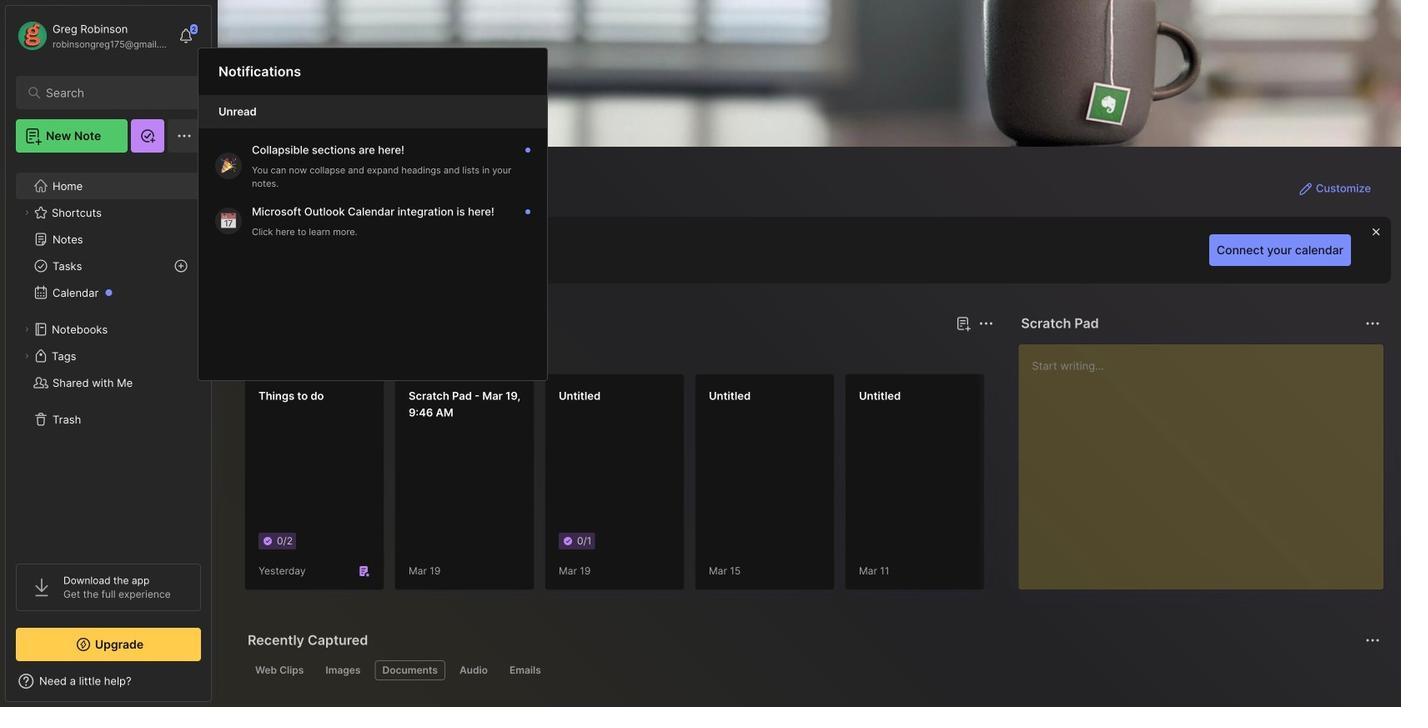 Task type: describe. For each thing, give the bounding box(es) containing it.
tree inside main element
[[6, 163, 211, 549]]

Account field
[[16, 19, 170, 53]]

click to collapse image
[[211, 677, 223, 697]]

WHAT'S NEW field
[[6, 668, 211, 695]]

Start writing… text field
[[1032, 345, 1383, 576]]

expand notebooks image
[[22, 324, 32, 334]]



Task type: locate. For each thing, give the bounding box(es) containing it.
more actions image
[[976, 314, 996, 334], [1363, 314, 1383, 334], [1363, 631, 1383, 651]]

None search field
[[46, 83, 179, 103]]

expand tags image
[[22, 351, 32, 361]]

tab list
[[248, 661, 1378, 681]]

row group
[[244, 374, 1401, 601]]

More actions field
[[975, 312, 998, 335], [1361, 312, 1385, 335], [1361, 629, 1385, 652]]

tab
[[303, 344, 371, 364], [248, 661, 311, 681], [318, 661, 368, 681], [375, 661, 445, 681], [452, 661, 495, 681], [502, 661, 549, 681]]

main element
[[0, 0, 217, 707]]

tree
[[6, 163, 211, 549]]

Search text field
[[46, 85, 179, 101]]

none search field inside main element
[[46, 83, 179, 103]]



Task type: vqa. For each thing, say whether or not it's contained in the screenshot.
Expand Tags icon
yes



